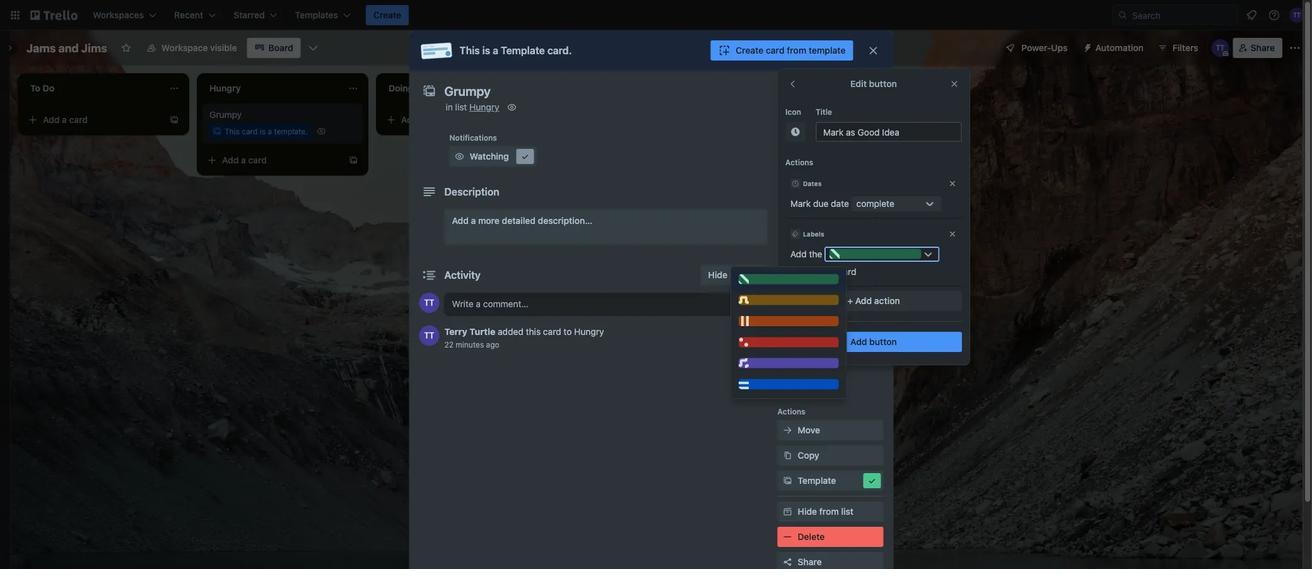 Task type: vqa. For each thing, say whether or not it's contained in the screenshot.
second Starred Icon from the bottom
no



Task type: locate. For each thing, give the bounding box(es) containing it.
1 horizontal spatial add a card button
[[202, 150, 343, 170]]

0 horizontal spatial this
[[225, 127, 240, 136]]

0 horizontal spatial from
[[787, 45, 807, 56]]

0 horizontal spatial list
[[455, 102, 467, 112]]

ups up color: orange, title: none image
[[804, 305, 819, 314]]

0 vertical spatial button
[[869, 79, 897, 89]]

grumpy link
[[210, 109, 356, 121]]

1 vertical spatial list
[[455, 102, 467, 112]]

switch to… image
[[9, 9, 21, 21]]

mark
[[791, 198, 811, 209]]

0 vertical spatial labels
[[798, 171, 825, 182]]

+
[[848, 296, 853, 306]]

hungry down "write a comment" text box
[[574, 327, 604, 337]]

2 horizontal spatial power-
[[1022, 43, 1052, 53]]

description
[[445, 186, 500, 198]]

create inside the primary 'element'
[[374, 10, 401, 20]]

label
[[791, 267, 810, 277]]

hungry up notifications
[[470, 102, 499, 112]]

0 horizontal spatial is
[[260, 127, 266, 136]]

0 horizontal spatial share button
[[778, 552, 884, 569]]

automation down color: red, title: none image
[[778, 355, 821, 364]]

share down delete
[[798, 557, 822, 567]]

add button button
[[786, 332, 962, 352], [778, 370, 884, 390]]

2 vertical spatial list
[[841, 506, 854, 517]]

1 horizontal spatial power-ups
[[1022, 43, 1068, 53]]

0 vertical spatial create
[[374, 10, 401, 20]]

1 horizontal spatial create
[[736, 45, 764, 56]]

description…
[[538, 216, 593, 226]]

add to template
[[778, 128, 837, 137]]

is down grumpy link
[[260, 127, 266, 136]]

hide
[[708, 270, 728, 280], [798, 506, 817, 517]]

card
[[766, 45, 785, 56], [69, 115, 88, 125], [428, 115, 446, 125], [242, 127, 258, 136], [248, 155, 267, 165], [839, 267, 857, 277], [543, 327, 561, 337]]

sm image
[[1078, 38, 1096, 56], [519, 150, 532, 163], [782, 196, 794, 208], [782, 246, 794, 259], [782, 424, 794, 437], [782, 475, 794, 487], [782, 505, 794, 518], [782, 531, 794, 543]]

is up hungry link
[[483, 44, 490, 56]]

ups
[[1052, 43, 1068, 53], [804, 305, 819, 314], [847, 323, 863, 333]]

power-ups
[[1022, 43, 1068, 53], [778, 305, 819, 314]]

1 vertical spatial this
[[225, 127, 240, 136]]

list inside hide from list link
[[841, 506, 854, 517]]

1 vertical spatial share
[[798, 557, 822, 567]]

sm image down "copy" link
[[866, 475, 879, 487]]

actions up move
[[778, 407, 806, 416]]

1 horizontal spatial automation
[[1096, 43, 1144, 53]]

template.
[[274, 127, 308, 136]]

template left card.
[[501, 44, 545, 56]]

0 vertical spatial hide
[[708, 270, 728, 280]]

sm image down icon
[[789, 126, 802, 138]]

1 vertical spatial power-
[[778, 305, 804, 314]]

1 vertical spatial add button
[[798, 375, 845, 385]]

button down color: purple, title: none image
[[817, 375, 845, 385]]

add
[[757, 82, 774, 92], [43, 115, 60, 125], [401, 115, 418, 125], [778, 128, 793, 137], [222, 155, 239, 165], [452, 216, 469, 226], [791, 249, 807, 259], [856, 296, 872, 306], [798, 323, 815, 333], [851, 337, 867, 347], [798, 375, 815, 385]]

from up return to previous screen image
[[787, 45, 807, 56]]

0 vertical spatial list
[[811, 82, 823, 92]]

1 horizontal spatial list
[[811, 82, 823, 92]]

template up add another list button
[[809, 45, 846, 56]]

0 vertical spatial hungry
[[470, 102, 499, 112]]

template inside button
[[798, 475, 836, 486]]

this up in list hungry
[[460, 44, 480, 56]]

attachment
[[798, 222, 847, 232]]

0 horizontal spatial template
[[501, 44, 545, 56]]

in
[[446, 102, 453, 112]]

hide up delete
[[798, 506, 817, 517]]

label to the card
[[791, 267, 857, 277]]

sm image left checklist
[[782, 196, 794, 208]]

sm image right watching
[[519, 150, 532, 163]]

ups down '+'
[[847, 323, 863, 333]]

add button button down + add action at the right of the page
[[786, 332, 962, 352]]

0 horizontal spatial power-
[[778, 305, 804, 314]]

list inside add another list button
[[811, 82, 823, 92]]

add button
[[851, 337, 897, 347], [798, 375, 845, 385]]

share left show menu icon
[[1251, 43, 1275, 53]]

0 vertical spatial power-ups
[[1022, 43, 1068, 53]]

list up delete 'link'
[[841, 506, 854, 517]]

create card from template button
[[711, 40, 853, 61]]

sm image left hide from list
[[782, 505, 794, 518]]

1 horizontal spatial hungry
[[574, 327, 604, 337]]

0 vertical spatial to
[[795, 128, 802, 137]]

2 horizontal spatial list
[[841, 506, 854, 517]]

labels inside labels link
[[798, 171, 825, 182]]

1 vertical spatial actions
[[778, 407, 806, 416]]

this
[[526, 327, 541, 337]]

labels up checklist
[[798, 171, 825, 182]]

the
[[809, 249, 823, 259], [823, 267, 836, 277]]

sm image left move
[[782, 424, 794, 437]]

sm image inside hide from list link
[[782, 505, 794, 518]]

template down title
[[804, 128, 837, 137]]

checklist
[[798, 197, 837, 207]]

terry turtle (terryturtle) image
[[1290, 8, 1305, 23], [1212, 39, 1230, 57], [419, 293, 440, 313], [419, 326, 440, 346]]

card inside button
[[766, 45, 785, 56]]

workspace visible button
[[139, 38, 245, 58]]

share
[[1251, 43, 1275, 53], [798, 557, 822, 567]]

sm image inside checklist link
[[782, 196, 794, 208]]

add button down color: purple, title: none image
[[798, 375, 845, 385]]

add button button down color: purple, title: none image
[[778, 370, 884, 390]]

a
[[493, 44, 499, 56], [62, 115, 67, 125], [420, 115, 425, 125], [268, 127, 272, 136], [241, 155, 246, 165], [471, 216, 476, 226]]

0 horizontal spatial hungry
[[470, 102, 499, 112]]

create from template… image
[[169, 115, 179, 125]]

is
[[483, 44, 490, 56], [260, 127, 266, 136]]

from up delete 'link'
[[820, 506, 839, 517]]

0 vertical spatial power-
[[1022, 43, 1052, 53]]

sm image
[[506, 101, 518, 114], [789, 126, 802, 138], [453, 150, 466, 163], [782, 170, 794, 183], [782, 449, 794, 462], [866, 475, 879, 487]]

1 horizontal spatial add a card
[[222, 155, 267, 165]]

22 minutes ago link
[[445, 340, 500, 349]]

1 horizontal spatial share
[[1251, 43, 1275, 53]]

this
[[460, 44, 480, 56], [225, 127, 240, 136]]

share button down delete 'link'
[[778, 552, 884, 569]]

create for create card from template
[[736, 45, 764, 56]]

sm image inside delete 'link'
[[782, 531, 794, 543]]

0 vertical spatial share
[[1251, 43, 1275, 53]]

actions up dates on the right top of page
[[786, 158, 814, 167]]

button down "action"
[[870, 337, 897, 347]]

1 vertical spatial add button button
[[778, 370, 884, 390]]

0 vertical spatial from
[[787, 45, 807, 56]]

color: green, title: none image
[[830, 249, 922, 259], [739, 274, 839, 284]]

sm image down notifications
[[453, 150, 466, 163]]

create button
[[366, 5, 409, 25]]

button right edit
[[869, 79, 897, 89]]

labels up 'cover'
[[803, 230, 825, 238]]

sm image left 'cover'
[[782, 246, 794, 259]]

hungry link
[[470, 102, 499, 112]]

card inside terry turtle added this card to hungry 22 minutes ago
[[543, 327, 561, 337]]

sm image inside "move" link
[[782, 424, 794, 437]]

hungry
[[470, 102, 499, 112], [574, 327, 604, 337]]

0 horizontal spatial hide
[[708, 270, 728, 280]]

this down the grumpy
[[225, 127, 240, 136]]

create
[[374, 10, 401, 20], [736, 45, 764, 56]]

color: blue, title: none image
[[739, 379, 839, 389]]

Mark due date… text field
[[816, 122, 962, 142]]

template down copy
[[798, 475, 836, 486]]

automation down the search icon
[[1096, 43, 1144, 53]]

details
[[730, 270, 759, 280]]

1 vertical spatial color: green, title: none image
[[739, 274, 839, 284]]

button
[[869, 79, 897, 89], [870, 337, 897, 347], [817, 375, 845, 385]]

list right return to previous screen image
[[811, 82, 823, 92]]

add a card for create from template… image
[[43, 115, 88, 125]]

labels link
[[778, 167, 884, 187]]

0 horizontal spatial automation
[[778, 355, 821, 364]]

sm image inside watching button
[[453, 150, 466, 163]]

1 horizontal spatial template
[[798, 475, 836, 486]]

color: green, title: none image up color: yellow, title: none image on the right bottom of page
[[739, 274, 839, 284]]

0 horizontal spatial add button
[[798, 375, 845, 385]]

fields
[[833, 272, 857, 283]]

0 horizontal spatial add a card
[[43, 115, 88, 125]]

in list hungry
[[446, 102, 499, 112]]

copy link
[[778, 446, 884, 466]]

1 horizontal spatial to
[[795, 128, 802, 137]]

Write a comment text field
[[445, 293, 768, 316]]

0 horizontal spatial ups
[[804, 305, 819, 314]]

1 vertical spatial hide
[[798, 506, 817, 517]]

color: green, title: none image up fields
[[830, 249, 922, 259]]

ups inside button
[[1052, 43, 1068, 53]]

0 vertical spatial ups
[[1052, 43, 1068, 53]]

1 vertical spatial template
[[798, 475, 836, 486]]

0 vertical spatial automation
[[1096, 43, 1144, 53]]

0 horizontal spatial share
[[798, 557, 822, 567]]

labels
[[798, 171, 825, 182], [803, 230, 825, 238]]

complete
[[857, 198, 895, 209]]

template
[[809, 45, 846, 56], [804, 128, 837, 137]]

sm image right hungry link
[[506, 101, 518, 114]]

attachment button
[[778, 217, 884, 237]]

sm image inside automation button
[[1078, 38, 1096, 56]]

from
[[787, 45, 807, 56], [820, 506, 839, 517]]

added
[[498, 327, 524, 337]]

0 horizontal spatial add a card button
[[23, 110, 164, 130]]

sm image left copy
[[782, 449, 794, 462]]

to right this
[[564, 327, 572, 337]]

this is a template card.
[[460, 44, 572, 56]]

to down icon
[[795, 128, 802, 137]]

sm image down "copy" link
[[782, 475, 794, 487]]

turtle
[[470, 327, 496, 337]]

open information menu image
[[1268, 9, 1281, 21]]

1 vertical spatial template
[[804, 128, 837, 137]]

due
[[813, 198, 829, 209]]

share button down the 0 notifications icon
[[1234, 38, 1283, 58]]

delete
[[798, 532, 825, 542]]

list right in
[[455, 102, 467, 112]]

1 horizontal spatial share button
[[1234, 38, 1283, 58]]

2 horizontal spatial ups
[[1052, 43, 1068, 53]]

hide details
[[708, 270, 759, 280]]

1 horizontal spatial is
[[483, 44, 490, 56]]

power-
[[1022, 43, 1052, 53], [778, 305, 804, 314], [817, 323, 847, 333]]

to right label
[[812, 267, 821, 277]]

1 horizontal spatial hide
[[798, 506, 817, 517]]

visible
[[210, 43, 237, 53]]

1 vertical spatial hungry
[[574, 327, 604, 337]]

sm image right power-ups button on the right top
[[1078, 38, 1096, 56]]

sm image inside template button
[[782, 475, 794, 487]]

add a card button
[[23, 110, 164, 130], [381, 110, 523, 130], [202, 150, 343, 170]]

0 horizontal spatial create
[[374, 10, 401, 20]]

custom fields button
[[778, 271, 884, 284]]

add button down + add action at the right of the page
[[851, 337, 897, 347]]

share button
[[1234, 38, 1283, 58], [778, 552, 884, 569]]

ups left automation button
[[1052, 43, 1068, 53]]

workspace visible
[[161, 43, 237, 53]]

1 vertical spatial share button
[[778, 552, 884, 569]]

sm image inside the cover link
[[782, 246, 794, 259]]

1 vertical spatial to
[[812, 267, 821, 277]]

this for this card is a template.
[[225, 127, 240, 136]]

2 vertical spatial to
[[564, 327, 572, 337]]

1 vertical spatial automation
[[778, 355, 821, 364]]

color: red, title: none image
[[739, 337, 839, 347]]

template
[[501, 44, 545, 56], [798, 475, 836, 486]]

sm image left delete
[[782, 531, 794, 543]]

1 horizontal spatial add button
[[851, 337, 897, 347]]

customize views image
[[307, 42, 320, 54]]

0 horizontal spatial to
[[564, 327, 572, 337]]

primary element
[[0, 0, 1313, 30]]

automation
[[1096, 43, 1144, 53], [778, 355, 821, 364]]

to
[[795, 128, 802, 137], [812, 267, 821, 277], [564, 327, 572, 337]]

1 horizontal spatial this
[[460, 44, 480, 56]]

2 vertical spatial ups
[[847, 323, 863, 333]]

terry
[[445, 327, 468, 337]]

None text field
[[438, 80, 855, 102]]

add the
[[791, 249, 823, 259]]

hide left details
[[708, 270, 728, 280]]

1 horizontal spatial the
[[823, 267, 836, 277]]

0 vertical spatial this
[[460, 44, 480, 56]]

template inside button
[[809, 45, 846, 56]]

1 vertical spatial from
[[820, 506, 839, 517]]

0 vertical spatial template
[[809, 45, 846, 56]]

sm image for automation
[[1078, 38, 1096, 56]]

watching button
[[450, 146, 537, 167]]

1 vertical spatial is
[[260, 127, 266, 136]]

1 vertical spatial button
[[870, 337, 897, 347]]

to inside terry turtle added this card to hungry 22 minutes ago
[[564, 327, 572, 337]]

1 vertical spatial create
[[736, 45, 764, 56]]

list
[[811, 82, 823, 92], [455, 102, 467, 112], [841, 506, 854, 517]]

sm image left dates on the right top of page
[[782, 170, 794, 183]]

0 vertical spatial add button button
[[786, 332, 962, 352]]

create for create
[[374, 10, 401, 20]]

Search field
[[1128, 6, 1239, 25]]

create from template… image
[[348, 155, 358, 165]]

0 vertical spatial the
[[809, 249, 823, 259]]

sm image for move
[[782, 424, 794, 437]]

2 horizontal spatial to
[[812, 267, 821, 277]]

1 horizontal spatial ups
[[847, 323, 863, 333]]

actions
[[786, 158, 814, 167], [778, 407, 806, 416]]

2 vertical spatial power-
[[817, 323, 847, 333]]

0 horizontal spatial power-ups
[[778, 305, 819, 314]]

template button
[[778, 471, 884, 491]]

ago
[[486, 340, 500, 349]]



Task type: describe. For each thing, give the bounding box(es) containing it.
sm image for cover
[[782, 246, 794, 259]]

card.
[[548, 44, 572, 56]]

add a card for create from template… icon
[[222, 155, 267, 165]]

list for hide from list
[[841, 506, 854, 517]]

move
[[798, 425, 820, 435]]

workspace
[[161, 43, 208, 53]]

jams
[[27, 41, 56, 55]]

return to previous screen image
[[788, 79, 798, 89]]

custom
[[798, 272, 830, 283]]

sm image inside labels link
[[782, 170, 794, 183]]

close image
[[948, 179, 957, 188]]

sm image inside watching button
[[519, 150, 532, 163]]

sm image for checklist
[[782, 196, 794, 208]]

cover link
[[778, 242, 884, 263]]

copy
[[798, 450, 820, 461]]

color: orange, title: none image
[[739, 316, 839, 326]]

0 vertical spatial add button
[[851, 337, 897, 347]]

hungry inside terry turtle added this card to hungry 22 minutes ago
[[574, 327, 604, 337]]

1 vertical spatial ups
[[804, 305, 819, 314]]

watching
[[470, 151, 509, 162]]

add a more detailed description…
[[452, 216, 593, 226]]

close popover image
[[950, 79, 960, 89]]

add another list button
[[735, 73, 906, 101]]

sm image inside template button
[[866, 475, 879, 487]]

hide from list link
[[778, 502, 884, 522]]

color: purple, title: none image
[[739, 358, 839, 368]]

0 vertical spatial is
[[483, 44, 490, 56]]

sm image inside "copy" link
[[782, 449, 794, 462]]

add power-ups
[[798, 323, 863, 333]]

0 horizontal spatial the
[[809, 249, 823, 259]]

hide for hide details
[[708, 270, 728, 280]]

add a card button for create from template… icon
[[202, 150, 343, 170]]

power-ups button
[[997, 38, 1076, 58]]

close image
[[948, 230, 957, 239]]

sm image for delete
[[782, 531, 794, 543]]

0 vertical spatial color: green, title: none image
[[830, 249, 922, 259]]

jims
[[81, 41, 107, 55]]

hide for hide from list
[[798, 506, 817, 517]]

sm image for template
[[782, 475, 794, 487]]

0 notifications image
[[1244, 8, 1260, 23]]

sm image for hide from list
[[782, 505, 794, 518]]

mark due date
[[791, 198, 849, 209]]

1 horizontal spatial from
[[820, 506, 839, 517]]

0 vertical spatial template
[[501, 44, 545, 56]]

move link
[[778, 420, 884, 440]]

1 vertical spatial power-ups
[[778, 305, 819, 314]]

color: yellow, title: none image
[[739, 295, 839, 305]]

create card from template
[[736, 45, 846, 56]]

add a more detailed description… link
[[445, 210, 768, 245]]

date
[[831, 198, 849, 209]]

terry turtle added this card to hungry 22 minutes ago
[[445, 327, 604, 349]]

automation inside automation button
[[1096, 43, 1144, 53]]

board
[[269, 43, 293, 53]]

add inside button
[[757, 82, 774, 92]]

2 horizontal spatial add a card button
[[381, 110, 523, 130]]

power-ups inside button
[[1022, 43, 1068, 53]]

edit button
[[851, 79, 897, 89]]

search image
[[1118, 10, 1128, 20]]

minutes
[[456, 340, 484, 349]]

1 vertical spatial labels
[[803, 230, 825, 238]]

checklist link
[[778, 192, 884, 212]]

0 vertical spatial share button
[[1234, 38, 1283, 58]]

to for label
[[812, 267, 821, 277]]

more
[[478, 216, 500, 226]]

1 vertical spatial the
[[823, 267, 836, 277]]

and
[[58, 41, 79, 55]]

power- inside button
[[1022, 43, 1052, 53]]

from inside button
[[787, 45, 807, 56]]

custom fields
[[798, 272, 857, 283]]

1 horizontal spatial power-
[[817, 323, 847, 333]]

automation button
[[1078, 38, 1152, 58]]

0 vertical spatial actions
[[786, 158, 814, 167]]

board link
[[247, 38, 301, 58]]

this card is a template.
[[225, 127, 308, 136]]

activity
[[445, 269, 481, 281]]

show menu image
[[1289, 42, 1302, 54]]

hide from list
[[798, 506, 854, 517]]

2 vertical spatial button
[[817, 375, 845, 385]]

list for add another list
[[811, 82, 823, 92]]

star or unstar board image
[[121, 43, 131, 53]]

add another list
[[757, 82, 823, 92]]

delete link
[[778, 527, 884, 547]]

icon
[[786, 107, 802, 116]]

grumpy
[[210, 109, 242, 120]]

action
[[875, 296, 900, 306]]

notifications
[[450, 133, 497, 142]]

hide details link
[[701, 265, 766, 285]]

Board name text field
[[20, 38, 114, 58]]

filters button
[[1154, 38, 1203, 58]]

share for share button to the top
[[1251, 43, 1275, 53]]

title
[[816, 107, 832, 116]]

another
[[776, 82, 809, 92]]

jams and jims
[[27, 41, 107, 55]]

+ add action
[[848, 296, 900, 306]]

detailed
[[502, 216, 536, 226]]

to for add
[[795, 128, 802, 137]]

dates
[[803, 180, 822, 187]]

edit
[[851, 79, 867, 89]]

22
[[445, 340, 454, 349]]

add power-ups link
[[778, 318, 884, 338]]

2 horizontal spatial add a card
[[401, 115, 446, 125]]

add a card button for create from template… image
[[23, 110, 164, 130]]

filters
[[1173, 43, 1199, 53]]

cover
[[798, 247, 822, 257]]

this for this is a template card.
[[460, 44, 480, 56]]

share for the bottom share button
[[798, 557, 822, 567]]



